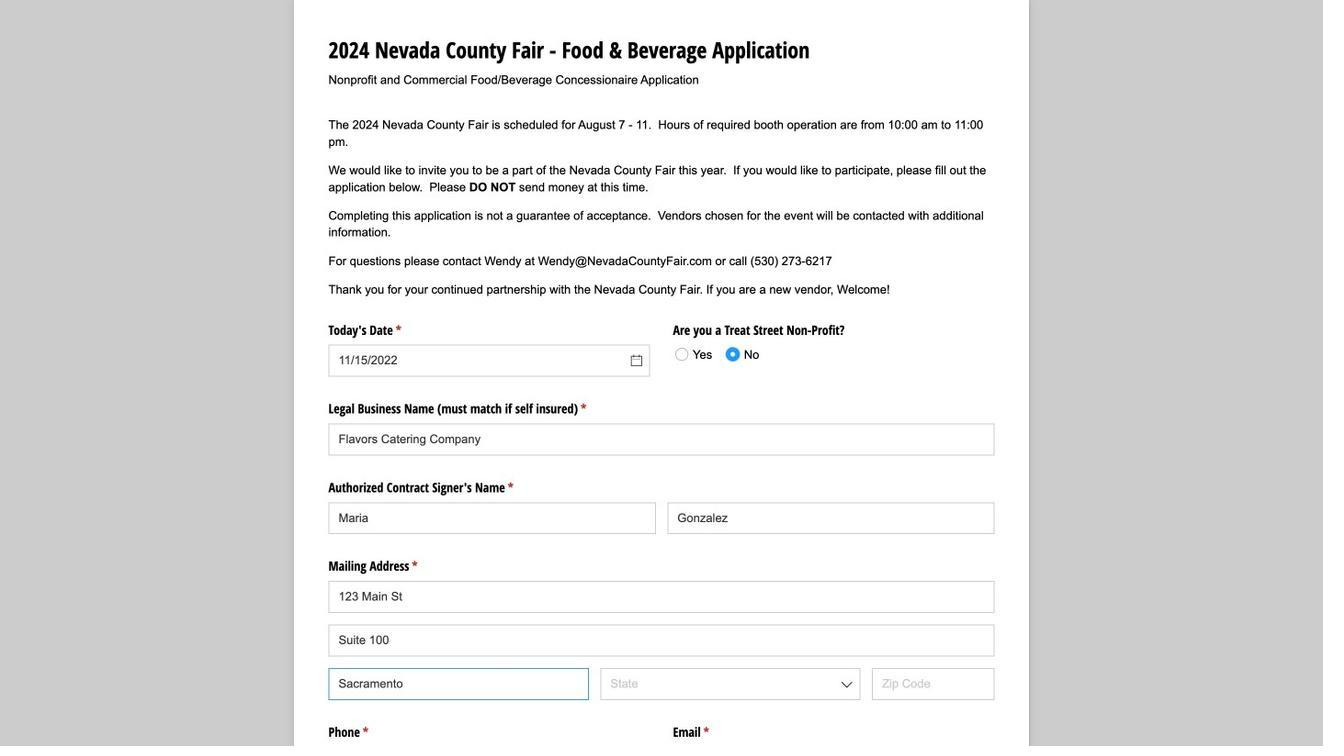 Task type: locate. For each thing, give the bounding box(es) containing it.
Address Line 1 text field
[[328, 582, 995, 614]]

Address Line 2 text field
[[328, 625, 995, 657]]

None text field
[[328, 345, 650, 377], [328, 424, 995, 456], [328, 345, 650, 377], [328, 424, 995, 456]]

None radio
[[669, 340, 724, 368], [720, 340, 759, 368], [669, 340, 724, 368], [720, 340, 759, 368]]



Task type: describe. For each thing, give the bounding box(es) containing it.
State text field
[[600, 669, 861, 701]]

Last text field
[[667, 503, 995, 535]]

City text field
[[328, 669, 589, 701]]

First text field
[[328, 503, 656, 535]]

Zip Code text field
[[872, 669, 995, 701]]



